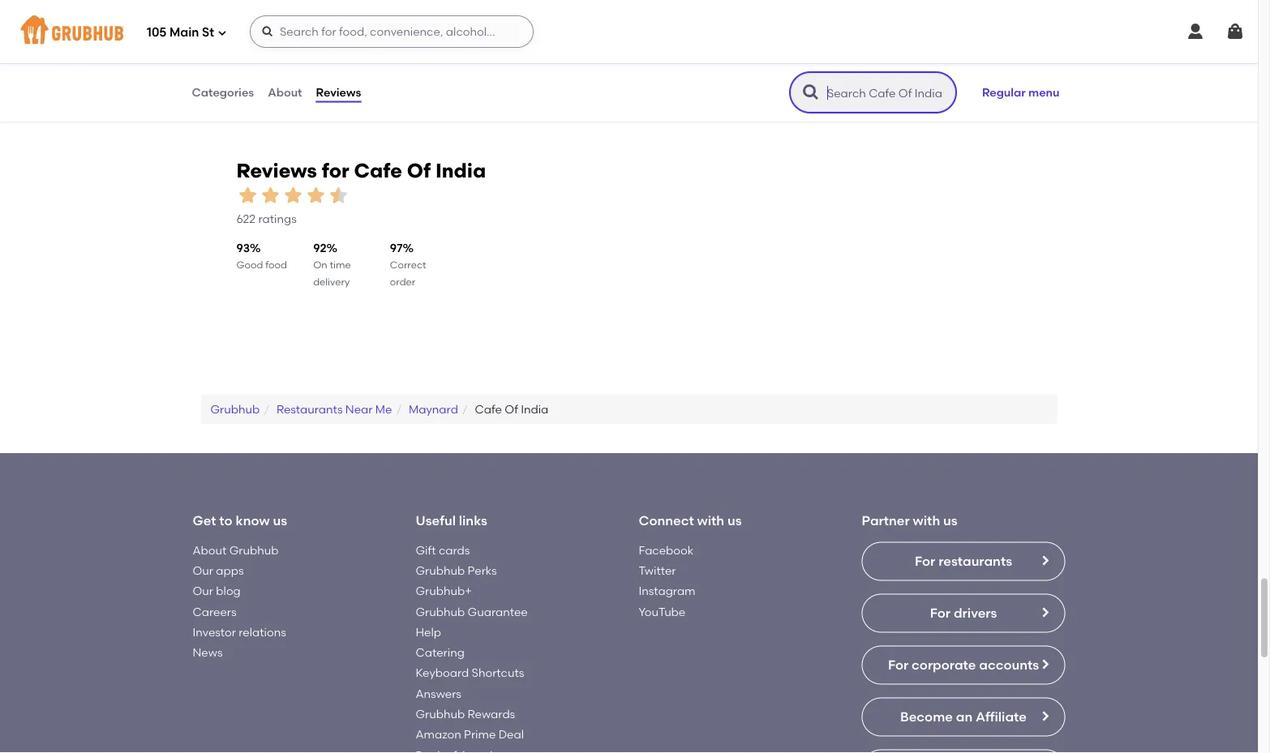 Task type: vqa. For each thing, say whether or not it's contained in the screenshot.
the 'tom' to the left
no



Task type: locate. For each thing, give the bounding box(es) containing it.
answers link
[[416, 687, 462, 701]]

1 vertical spatial reviews
[[236, 159, 317, 183]]

0 horizontal spatial cafe
[[354, 159, 402, 183]]

facebook
[[639, 543, 694, 557]]

our
[[193, 564, 213, 578], [193, 584, 213, 598]]

right image inside for restaurants link
[[1039, 554, 1052, 567]]

1 vertical spatial right image
[[1039, 606, 1052, 619]]

instagram
[[639, 584, 696, 598]]

about inside about grubhub our apps our blog careers investor relations news
[[193, 543, 227, 557]]

investor
[[193, 625, 236, 639]]

grubhub down gift cards link
[[416, 564, 465, 578]]

reviews for reviews for cafe of india
[[236, 159, 317, 183]]

reviews
[[316, 85, 361, 99], [236, 159, 317, 183]]

restaurants
[[939, 553, 1012, 569]]

3 us from the left
[[943, 513, 958, 529]]

0 vertical spatial for
[[915, 553, 935, 569]]

1 horizontal spatial india
[[521, 402, 549, 416]]

0 horizontal spatial of
[[407, 159, 431, 183]]

svg image
[[1226, 22, 1245, 41], [217, 28, 227, 38]]

grubhub
[[210, 402, 260, 416], [229, 543, 279, 557], [416, 564, 465, 578], [416, 605, 465, 619], [416, 708, 465, 721]]

gift cards link
[[416, 543, 470, 557]]

1 horizontal spatial of
[[505, 402, 518, 416]]

for drivers link
[[862, 594, 1065, 633]]

105 main st
[[147, 25, 214, 40]]

for
[[322, 159, 349, 183]]

1 horizontal spatial svg image
[[1226, 22, 1245, 41]]

grubhub+ link
[[416, 584, 472, 598]]

1 vertical spatial our
[[193, 584, 213, 598]]

0 vertical spatial reviews
[[316, 85, 361, 99]]

delivery
[[313, 276, 350, 287]]

right image inside for drivers link
[[1039, 606, 1052, 619]]

with for connect
[[697, 513, 724, 529]]

right image
[[1039, 554, 1052, 567], [1039, 606, 1052, 619]]

right image inside for corporate accounts link
[[1039, 658, 1052, 671]]

restaurants near me link
[[277, 402, 392, 416]]

2 with from the left
[[913, 513, 940, 529]]

connect with us
[[639, 513, 742, 529]]

for for for restaurants
[[915, 553, 935, 569]]

right image inside become an affiliate link
[[1039, 710, 1052, 723]]

reviews for cafe of india
[[236, 159, 486, 183]]

for left drivers
[[930, 605, 951, 621]]

right image up accounts
[[1039, 606, 1052, 619]]

relations
[[239, 625, 286, 639]]

2 us from the left
[[728, 513, 742, 529]]

0 horizontal spatial us
[[273, 513, 287, 529]]

careers
[[193, 605, 237, 619]]

1 vertical spatial cafe
[[475, 402, 502, 416]]

cards
[[439, 543, 470, 557]]

us right connect
[[728, 513, 742, 529]]

1 vertical spatial about
[[193, 543, 227, 557]]

connect
[[639, 513, 694, 529]]

maynard link
[[409, 402, 458, 416]]

for drivers
[[930, 605, 997, 621]]

twitter
[[639, 564, 676, 578]]

2 vertical spatial for
[[888, 657, 909, 673]]

1 right image from the top
[[1039, 554, 1052, 567]]

regular menu
[[982, 85, 1060, 99]]

blog
[[216, 584, 241, 598]]

our up the careers
[[193, 584, 213, 598]]

92
[[313, 241, 327, 255]]

for left corporate
[[888, 657, 909, 673]]

2 right image from the top
[[1039, 710, 1052, 723]]

help
[[416, 625, 441, 639]]

about left reviews "button"
[[268, 85, 302, 99]]

about inside button
[[268, 85, 302, 99]]

keyboard
[[416, 666, 469, 680]]

reviews up ratings
[[236, 159, 317, 183]]

right image
[[1039, 658, 1052, 671], [1039, 710, 1052, 723]]

1 horizontal spatial cafe
[[475, 402, 502, 416]]

for corporate accounts
[[888, 657, 1039, 673]]

gift cards grubhub perks grubhub+ grubhub guarantee help catering keyboard shortcuts answers grubhub rewards amazon prime deal
[[416, 543, 528, 742]]

restaurants near me
[[277, 402, 392, 416]]

corporate
[[912, 657, 976, 673]]

about
[[268, 85, 302, 99], [193, 543, 227, 557]]

1 vertical spatial right image
[[1039, 710, 1052, 723]]

us
[[273, 513, 287, 529], [728, 513, 742, 529], [943, 513, 958, 529]]

1 with from the left
[[697, 513, 724, 529]]

for
[[915, 553, 935, 569], [930, 605, 951, 621], [888, 657, 909, 673]]

categories button
[[191, 63, 255, 122]]

search icon image
[[801, 83, 821, 102]]

0 horizontal spatial about
[[193, 543, 227, 557]]

our blog link
[[193, 584, 241, 598]]

grubhub guarantee link
[[416, 605, 528, 619]]

us up for restaurants
[[943, 513, 958, 529]]

grubhub down know
[[229, 543, 279, 557]]

prime
[[464, 728, 496, 742]]

about button
[[267, 63, 303, 122]]

2 horizontal spatial us
[[943, 513, 958, 529]]

news link
[[193, 646, 223, 660]]

our up our blog link
[[193, 564, 213, 578]]

of
[[407, 159, 431, 183], [505, 402, 518, 416]]

catering link
[[416, 646, 465, 660]]

with
[[697, 513, 724, 529], [913, 513, 940, 529]]

guarantee
[[468, 605, 528, 619]]

affiliate
[[976, 709, 1027, 725]]

1 horizontal spatial with
[[913, 513, 940, 529]]

restaurants
[[277, 402, 343, 416]]

cafe right maynard
[[475, 402, 502, 416]]

us right know
[[273, 513, 287, 529]]

right image right restaurants
[[1039, 554, 1052, 567]]

0 vertical spatial about
[[268, 85, 302, 99]]

partner with us
[[862, 513, 958, 529]]

reviews right about button
[[316, 85, 361, 99]]

0 vertical spatial india
[[436, 159, 486, 183]]

with right connect
[[697, 513, 724, 529]]

reviews button
[[315, 63, 362, 122]]

1 horizontal spatial about
[[268, 85, 302, 99]]

1 vertical spatial india
[[521, 402, 549, 416]]

right image for accounts
[[1039, 658, 1052, 671]]

amazon prime deal link
[[416, 728, 524, 742]]

1 right image from the top
[[1039, 658, 1052, 671]]

2 right image from the top
[[1039, 606, 1052, 619]]

with right the partner on the bottom right of the page
[[913, 513, 940, 529]]

cafe right for
[[354, 159, 402, 183]]

1 horizontal spatial us
[[728, 513, 742, 529]]

grubhub+
[[416, 584, 472, 598]]

grubhub down the grubhub+ link
[[416, 605, 465, 619]]

facebook link
[[639, 543, 694, 557]]

get to know us
[[193, 513, 287, 529]]

0 vertical spatial right image
[[1039, 554, 1052, 567]]

star icon image
[[236, 184, 259, 207], [259, 184, 282, 207], [282, 184, 305, 207], [305, 184, 327, 207], [327, 184, 350, 207], [327, 184, 350, 207]]

for down partner with us
[[915, 553, 935, 569]]

main
[[169, 25, 199, 40]]

0 horizontal spatial india
[[436, 159, 486, 183]]

reviews inside reviews "button"
[[316, 85, 361, 99]]

near
[[345, 402, 373, 416]]

Search Cafe Of India search field
[[826, 85, 950, 101]]

drivers
[[954, 605, 997, 621]]

2 our from the top
[[193, 584, 213, 598]]

grubhub inside about grubhub our apps our blog careers investor relations news
[[229, 543, 279, 557]]

svg image
[[1186, 22, 1205, 41], [261, 25, 274, 38]]

0 vertical spatial right image
[[1039, 658, 1052, 671]]

0 vertical spatial our
[[193, 564, 213, 578]]

grubhub perks link
[[416, 564, 497, 578]]

with for partner
[[913, 513, 940, 529]]

help link
[[416, 625, 441, 639]]

food
[[265, 259, 287, 271]]

about up our apps link
[[193, 543, 227, 557]]

become
[[900, 709, 953, 725]]

us for connect with us
[[728, 513, 742, 529]]

links
[[459, 513, 487, 529]]

for restaurants
[[915, 553, 1012, 569]]

0 horizontal spatial with
[[697, 513, 724, 529]]

right image for affiliate
[[1039, 710, 1052, 723]]

1 vertical spatial of
[[505, 402, 518, 416]]

1 vertical spatial for
[[930, 605, 951, 621]]

become an affiliate
[[900, 709, 1027, 725]]



Task type: describe. For each thing, give the bounding box(es) containing it.
97 correct order
[[390, 241, 426, 287]]

to
[[219, 513, 233, 529]]

Search for food, convenience, alcohol... search field
[[250, 15, 534, 48]]

useful links
[[416, 513, 487, 529]]

rewards
[[468, 708, 515, 721]]

accounts
[[979, 657, 1039, 673]]

time
[[330, 259, 351, 271]]

keyboard shortcuts link
[[416, 666, 524, 680]]

for corporate accounts link
[[862, 646, 1065, 685]]

facebook twitter instagram youtube
[[639, 543, 696, 619]]

us for partner with us
[[943, 513, 958, 529]]

right image for for drivers
[[1039, 606, 1052, 619]]

0 horizontal spatial svg image
[[217, 28, 227, 38]]

0 vertical spatial of
[[407, 159, 431, 183]]

regular menu button
[[975, 75, 1067, 110]]

622 ratings
[[236, 212, 297, 226]]

know
[[236, 513, 270, 529]]

grubhub down answers
[[416, 708, 465, 721]]

1 us from the left
[[273, 513, 287, 529]]

deal
[[499, 728, 524, 742]]

useful
[[416, 513, 456, 529]]

twitter link
[[639, 564, 676, 578]]

careers link
[[193, 605, 237, 619]]

622
[[236, 212, 256, 226]]

catering
[[416, 646, 465, 660]]

reviews for reviews
[[316, 85, 361, 99]]

1 our from the top
[[193, 564, 213, 578]]

become an affiliate link
[[862, 698, 1065, 737]]

grubhub rewards link
[[416, 708, 515, 721]]

perks
[[468, 564, 497, 578]]

for for for corporate accounts
[[888, 657, 909, 673]]

answers
[[416, 687, 462, 701]]

right image for for restaurants
[[1039, 554, 1052, 567]]

an
[[956, 709, 973, 725]]

grubhub link
[[210, 402, 260, 416]]

good
[[236, 259, 263, 271]]

about for about grubhub our apps our blog careers investor relations news
[[193, 543, 227, 557]]

youtube
[[639, 605, 686, 619]]

93 good food
[[236, 241, 287, 271]]

about grubhub link
[[193, 543, 279, 557]]

grubhub left restaurants
[[210, 402, 260, 416]]

ratings
[[258, 212, 297, 226]]

for restaurants link
[[862, 542, 1065, 581]]

get
[[193, 513, 216, 529]]

1 horizontal spatial svg image
[[1186, 22, 1205, 41]]

instagram link
[[639, 584, 696, 598]]

order
[[390, 276, 415, 287]]

st
[[202, 25, 214, 40]]

for for for drivers
[[930, 605, 951, 621]]

cafe of india
[[475, 402, 549, 416]]

on
[[313, 259, 327, 271]]

105
[[147, 25, 167, 40]]

about for about
[[268, 85, 302, 99]]

about grubhub our apps our blog careers investor relations news
[[193, 543, 286, 660]]

main navigation navigation
[[0, 0, 1258, 63]]

investor relations link
[[193, 625, 286, 639]]

0 horizontal spatial svg image
[[261, 25, 274, 38]]

youtube link
[[639, 605, 686, 619]]

0 vertical spatial cafe
[[354, 159, 402, 183]]

97
[[390, 241, 403, 255]]

me
[[375, 402, 392, 416]]

93
[[236, 241, 250, 255]]

gift
[[416, 543, 436, 557]]

amazon
[[416, 728, 461, 742]]

regular
[[982, 85, 1026, 99]]

partner
[[862, 513, 910, 529]]

maynard
[[409, 402, 458, 416]]

shortcuts
[[472, 666, 524, 680]]

news
[[193, 646, 223, 660]]

menu
[[1028, 85, 1060, 99]]

categories
[[192, 85, 254, 99]]

apps
[[216, 564, 244, 578]]



